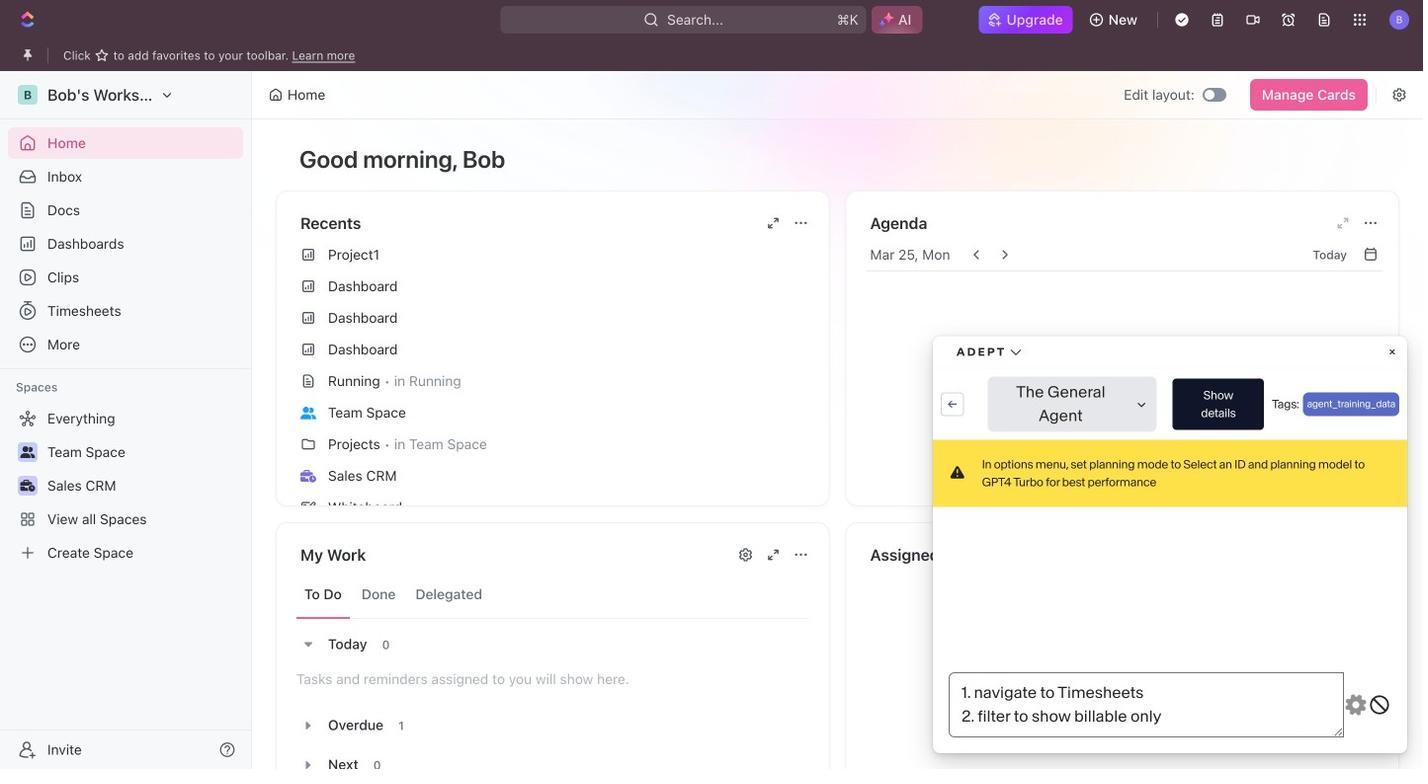 Task type: vqa. For each thing, say whether or not it's contained in the screenshot.
SIDEBAR navigation
yes



Task type: describe. For each thing, give the bounding box(es) containing it.
business time image
[[20, 480, 35, 492]]

user group image
[[20, 447, 35, 459]]

tree inside sidebar navigation
[[8, 403, 243, 569]]

sidebar navigation
[[0, 71, 256, 770]]

user group image
[[300, 407, 316, 420]]



Task type: locate. For each thing, give the bounding box(es) containing it.
tab list
[[296, 571, 809, 620]]

bob's workspace, , element
[[18, 85, 38, 105]]

business time image
[[300, 470, 316, 483]]

tree
[[8, 403, 243, 569]]



